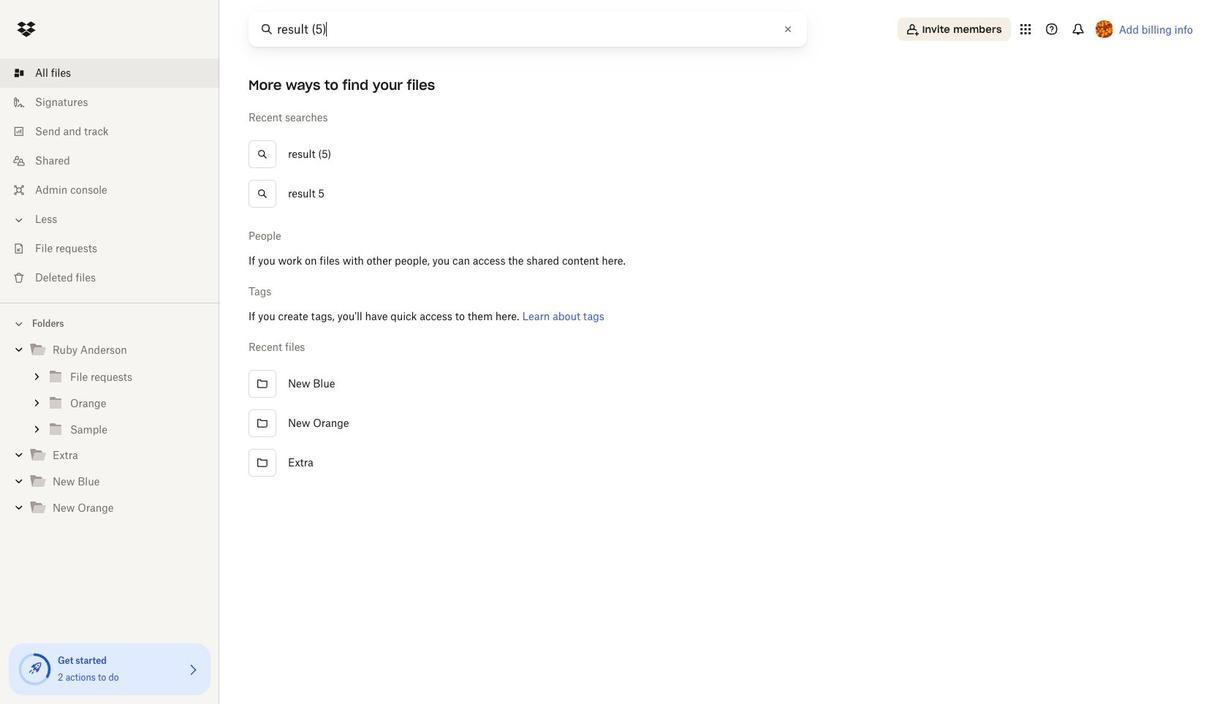 Task type: describe. For each thing, give the bounding box(es) containing it.
1 option from the top
[[243, 135, 1205, 174]]

4 option from the top
[[243, 404, 1205, 443]]

2 group from the top
[[0, 363, 219, 442]]

3 option from the top
[[243, 364, 1205, 404]]

5 option from the top
[[243, 443, 1205, 483]]



Task type: locate. For each thing, give the bounding box(es) containing it.
2 option from the top
[[243, 174, 1205, 214]]

Search in folder "Dropbox" text field
[[277, 20, 777, 38]]

less image
[[12, 213, 26, 227]]

option
[[243, 135, 1205, 174], [243, 174, 1205, 214], [243, 364, 1205, 404], [243, 404, 1205, 443], [243, 443, 1205, 483]]

list
[[0, 50, 219, 303]]

dropbox image
[[12, 15, 41, 44]]

account menu image
[[1096, 20, 1113, 38]]

list item
[[0, 58, 219, 88]]

group
[[0, 334, 219, 532], [0, 363, 219, 442]]

1 group from the top
[[0, 334, 219, 532]]



Task type: vqa. For each thing, say whether or not it's contained in the screenshot.
Send email image to the top
no



